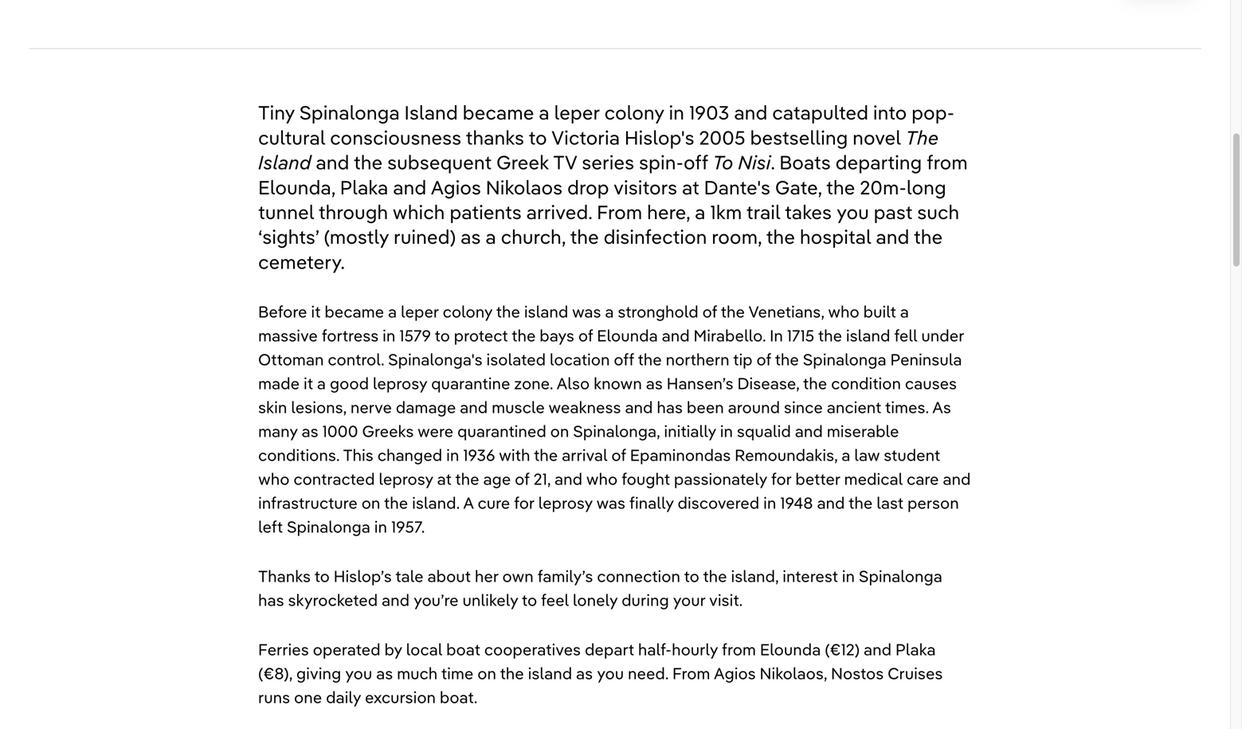 Task type: vqa. For each thing, say whether or not it's contained in the screenshot.
"in" for Best
no



Task type: locate. For each thing, give the bounding box(es) containing it.
who down conditions.
[[258, 469, 290, 489]]

trail
[[747, 200, 781, 224]]

0 vertical spatial agios
[[431, 175, 481, 199]]

from inside the "ferries operated by local boat cooperatives depart half-hourly from elounda (€12) and plaka (€8), giving you as much time on the island as you need. from agios nikolaos,"
[[673, 663, 711, 683]]

and down tale
[[382, 590, 410, 610]]

agios inside the "ferries operated by local boat cooperatives depart half-hourly from elounda (€12) and plaka (€8), giving you as much time on the island as you need. from agios nikolaos,"
[[714, 663, 756, 683]]

in inside "tiny spinalonga island became a leper colony in 1903 and catapulted into pop- cultural consciousness thanks to victoria hislop's 2005 bestselling novel"
[[669, 100, 685, 124]]

2 horizontal spatial you
[[837, 200, 869, 224]]

northern
[[666, 349, 730, 369]]

0 vertical spatial plaka
[[340, 175, 388, 199]]

at inside . boats departing from elounda, plaka and agios nikolaos drop visitors at dante's gate, the 20m-long tunnel through which patients arrived. from here, a 1km trail takes you past such 'sights' (mostly ruined) as a church, the disinfection room, the hospital and the cemetery.
[[682, 175, 700, 199]]

the up "visit."
[[703, 566, 727, 586]]

passionately
[[674, 469, 768, 489]]

you up hospital
[[837, 200, 869, 224]]

as inside . boats departing from elounda, plaka and agios nikolaos drop visitors at dante's gate, the 20m-long tunnel through which patients arrived. from here, a 1km trail takes you past such 'sights' (mostly ruined) as a church, the disinfection room, the hospital and the cemetery.
[[461, 224, 481, 249]]

1 vertical spatial at
[[437, 469, 452, 489]]

condition
[[831, 373, 901, 393]]

the up the takes
[[827, 175, 855, 199]]

0 vertical spatial off
[[684, 150, 708, 174]]

1 horizontal spatial on
[[478, 663, 496, 683]]

as
[[933, 397, 952, 417]]

0 vertical spatial from
[[927, 150, 968, 174]]

it up lesions,
[[304, 373, 313, 393]]

0 vertical spatial island
[[524, 301, 569, 322]]

1 horizontal spatial at
[[682, 175, 700, 199]]

greeks
[[362, 421, 414, 441]]

1 horizontal spatial island
[[404, 100, 458, 124]]

1 horizontal spatial became
[[463, 100, 534, 124]]

by
[[385, 639, 402, 660]]

agios down subsequent on the top left of the page
[[431, 175, 481, 199]]

for
[[771, 469, 792, 489], [514, 493, 535, 513]]

0 horizontal spatial elounda
[[597, 325, 658, 346]]

the down consciousness
[[354, 150, 383, 174]]

colony inside "before it became a leper colony the island was a stronghold of the venetians, who built a massive fortress in 1579 to protect the bays of elounda and mirabello. in 1715 the island fell under ottoman control. spinalonga's isolated location off the northern tip of the spinalonga peninsula made it a good leprosy quarantine zone. also known as hansen's disease, the condition causes skin lesions, nerve damage and muscle weakness and has been around since ancient times. as many as 1000 greeks were quarantined on spinalonga, initially in squalid and miserable conditions. this changed in 1936 with the arrival of epaminondas remoundakis, a law student who contracted leprosy at the age of 21, and who fought passionately for better medical care and infrastructure on the island. a cure for leprosy was finally discovered in 1948 and the last person left spinalonga in 1957."
[[443, 301, 493, 322]]

1 vertical spatial from
[[722, 639, 756, 660]]

past
[[874, 200, 913, 224]]

the
[[906, 125, 939, 149]]

agios down hourly
[[714, 663, 756, 683]]

0 vertical spatial for
[[771, 469, 792, 489]]

at up island.
[[437, 469, 452, 489]]

from
[[927, 150, 968, 174], [722, 639, 756, 660]]

1715
[[787, 325, 815, 346]]

island inside the island
[[258, 150, 311, 174]]

at up here,
[[682, 175, 700, 199]]

became inside "tiny spinalonga island became a leper colony in 1903 and catapulted into pop- cultural consciousness thanks to victoria hislop's 2005 bestselling novel"
[[463, 100, 534, 124]]

your
[[673, 590, 706, 610]]

has up initially
[[657, 397, 683, 417]]

1 horizontal spatial who
[[586, 469, 618, 489]]

island
[[524, 301, 569, 322], [846, 325, 891, 346], [528, 663, 572, 683]]

massive
[[258, 325, 318, 346]]

1936
[[463, 445, 495, 465]]

from right hourly
[[722, 639, 756, 660]]

from down visitors
[[597, 200, 643, 224]]

giving
[[296, 663, 341, 683]]

0 vertical spatial at
[[682, 175, 700, 199]]

0 horizontal spatial on
[[362, 493, 380, 513]]

1 vertical spatial from
[[673, 663, 711, 683]]

peninsula
[[891, 349, 962, 369]]

to inside "before it became a leper colony the island was a stronghold of the venetians, who built a massive fortress in 1579 to protect the bays of elounda and mirabello. in 1715 the island fell under ottoman control. spinalonga's isolated location off the northern tip of the spinalonga peninsula made it a good leprosy quarantine zone. also known as hansen's disease, the condition causes skin lesions, nerve damage and muscle weakness and has been around since ancient times. as many as 1000 greeks were quarantined on spinalonga, initially in squalid and miserable conditions. this changed in 1936 with the arrival of epaminondas remoundakis, a law student who contracted leprosy at the age of 21, and who fought passionately for better medical care and infrastructure on the island. a cure for leprosy was finally discovered in 1948 and the last person left spinalonga in 1957."
[[435, 325, 450, 346]]

elounda inside "before it became a leper colony the island was a stronghold of the venetians, who built a massive fortress in 1579 to protect the bays of elounda and mirabello. in 1715 the island fell under ottoman control. spinalonga's isolated location off the northern tip of the spinalonga peninsula made it a good leprosy quarantine zone. also known as hansen's disease, the condition causes skin lesions, nerve damage and muscle weakness and has been around since ancient times. as many as 1000 greeks were quarantined on spinalonga, initially in squalid and miserable conditions. this changed in 1936 with the arrival of epaminondas remoundakis, a law student who contracted leprosy at the age of 21, and who fought passionately for better medical care and infrastructure on the island. a cure for leprosy was finally discovered in 1948 and the last person left spinalonga in 1957."
[[597, 325, 658, 346]]

spinalonga down last
[[859, 566, 943, 586]]

who down arrival
[[586, 469, 618, 489]]

before
[[258, 301, 307, 322]]

0 horizontal spatial island
[[258, 150, 311, 174]]

0 horizontal spatial has
[[258, 590, 284, 610]]

the inside thanks to hislop's tale about her own family's connection to the island, interest in spinalonga has skyrocketed and you're unlikely to feel lonely during your visit.
[[703, 566, 727, 586]]

1 horizontal spatial from
[[927, 150, 968, 174]]

nikolaos,
[[760, 663, 827, 683]]

skyrocketed
[[288, 590, 378, 610]]

1 vertical spatial for
[[514, 493, 535, 513]]

1 horizontal spatial elounda
[[760, 639, 821, 660]]

to up spinalonga's
[[435, 325, 450, 346]]

from inside . boats departing from elounda, plaka and agios nikolaos drop visitors at dante's gate, the 20m-long tunnel through which patients arrived. from here, a 1km trail takes you past such 'sights' (mostly ruined) as a church, the disinfection room, the hospital and the cemetery.
[[927, 150, 968, 174]]

1 vertical spatial it
[[304, 373, 313, 393]]

remoundakis,
[[735, 445, 838, 465]]

elounda up nikolaos,
[[760, 639, 821, 660]]

leper up 1579
[[401, 301, 439, 322]]

off
[[684, 150, 708, 174], [614, 349, 634, 369]]

cruises
[[888, 663, 943, 683]]

and up which
[[393, 175, 427, 199]]

0 vertical spatial colony
[[605, 100, 664, 124]]

1 vertical spatial colony
[[443, 301, 493, 322]]

elounda,
[[258, 175, 335, 199]]

the island
[[258, 125, 939, 174]]

a inside "tiny spinalonga island became a leper colony in 1903 and catapulted into pop- cultural consciousness thanks to victoria hislop's 2005 bestselling novel"
[[539, 100, 550, 124]]

and up 2005
[[734, 100, 768, 124]]

0 horizontal spatial became
[[325, 301, 384, 322]]

catapulted
[[773, 100, 869, 124]]

the
[[354, 150, 383, 174], [827, 175, 855, 199], [570, 224, 599, 249], [766, 224, 795, 249], [914, 224, 943, 249], [496, 301, 520, 322], [721, 301, 745, 322], [512, 325, 536, 346], [818, 325, 842, 346], [638, 349, 662, 369], [775, 349, 799, 369], [803, 373, 827, 393], [534, 445, 558, 465], [455, 469, 479, 489], [384, 493, 408, 513], [849, 493, 873, 513], [703, 566, 727, 586], [500, 663, 524, 683]]

cemetery.
[[258, 249, 345, 274]]

plaka up cruises
[[896, 639, 936, 660]]

novel
[[853, 125, 901, 149]]

left
[[258, 517, 283, 537]]

and
[[734, 100, 768, 124], [316, 150, 349, 174], [393, 175, 427, 199], [876, 224, 910, 249], [662, 325, 690, 346], [460, 397, 488, 417], [625, 397, 653, 417], [795, 421, 823, 441], [555, 469, 583, 489], [943, 469, 971, 489], [817, 493, 845, 513], [382, 590, 410, 610], [864, 639, 892, 660]]

plaka up through
[[340, 175, 388, 199]]

1 horizontal spatial has
[[657, 397, 683, 417]]

island down cooperatives
[[528, 663, 572, 683]]

1 vertical spatial agios
[[714, 663, 756, 683]]

nisi
[[738, 150, 771, 174]]

leper
[[554, 100, 600, 124], [401, 301, 439, 322]]

island up bays
[[524, 301, 569, 322]]

2 vertical spatial on
[[478, 663, 496, 683]]

island.
[[412, 493, 460, 513]]

has down thanks
[[258, 590, 284, 610]]

off up known
[[614, 349, 634, 369]]

about
[[428, 566, 471, 586]]

and up person
[[943, 469, 971, 489]]

1 vertical spatial became
[[325, 301, 384, 322]]

colony inside "tiny spinalonga island became a leper colony in 1903 and catapulted into pop- cultural consciousness thanks to victoria hislop's 2005 bestselling novel"
[[605, 100, 664, 124]]

.
[[771, 150, 775, 174]]

disease,
[[738, 373, 800, 393]]

on down 'contracted'
[[362, 493, 380, 513]]

quarantine
[[431, 373, 510, 393]]

2 horizontal spatial on
[[550, 421, 569, 441]]

became
[[463, 100, 534, 124], [325, 301, 384, 322]]

0 horizontal spatial who
[[258, 469, 290, 489]]

for down remoundakis,
[[771, 469, 792, 489]]

lesions,
[[291, 397, 347, 417]]

series
[[582, 150, 635, 174]]

from down hourly
[[673, 663, 711, 683]]

1 horizontal spatial you
[[597, 663, 624, 683]]

1 horizontal spatial colony
[[605, 100, 664, 124]]

venetians,
[[749, 301, 825, 322]]

from up long at the top right
[[927, 150, 968, 174]]

0 horizontal spatial colony
[[443, 301, 493, 322]]

1 vertical spatial on
[[362, 493, 380, 513]]

made
[[258, 373, 300, 393]]

1 horizontal spatial plaka
[[896, 639, 936, 660]]

to up and the subsequent greek tv series spin-off to nisi at the top of page
[[529, 125, 547, 149]]

1 horizontal spatial for
[[771, 469, 792, 489]]

you
[[837, 200, 869, 224], [345, 663, 372, 683], [597, 663, 624, 683]]

it right the before
[[311, 301, 321, 322]]

leper up victoria
[[554, 100, 600, 124]]

0 vertical spatial became
[[463, 100, 534, 124]]

became inside "before it became a leper colony the island was a stronghold of the venetians, who built a massive fortress in 1579 to protect the bays of elounda and mirabello. in 1715 the island fell under ottoman control. spinalonga's isolated location off the northern tip of the spinalonga peninsula made it a good leprosy quarantine zone. also known as hansen's disease, the condition causes skin lesions, nerve damage and muscle weakness and has been around since ancient times. as many as 1000 greeks were quarantined on spinalonga, initially in squalid and miserable conditions. this changed in 1936 with the arrival of epaminondas remoundakis, a law student who contracted leprosy at the age of 21, and who fought passionately for better medical care and infrastructure on the island. a cure for leprosy was finally discovered in 1948 and the last person left spinalonga in 1957."
[[325, 301, 384, 322]]

leprosy down the 21,
[[538, 493, 593, 513]]

to up your
[[684, 566, 700, 586]]

a up lesions,
[[317, 373, 326, 393]]

0 vertical spatial elounda
[[597, 325, 658, 346]]

and up elounda,
[[316, 150, 349, 174]]

the up 'isolated'
[[512, 325, 536, 346]]

1 vertical spatial island
[[258, 150, 311, 174]]

many
[[258, 421, 298, 441]]

the up "mirabello."
[[721, 301, 745, 322]]

island down cultural
[[258, 150, 311, 174]]

plaka inside . boats departing from elounda, plaka and agios nikolaos drop visitors at dante's gate, the 20m-long tunnel through which patients arrived. from here, a 1km trail takes you past such 'sights' (mostly ruined) as a church, the disinfection room, the hospital and the cemetery.
[[340, 175, 388, 199]]

connection
[[597, 566, 681, 586]]

1 vertical spatial off
[[614, 349, 634, 369]]

nostos cruises link
[[831, 663, 943, 683]]

elounda
[[597, 325, 658, 346], [760, 639, 821, 660]]

operated
[[313, 639, 381, 660]]

on up arrival
[[550, 421, 569, 441]]

a left the stronghold
[[605, 301, 614, 322]]

off inside "before it became a leper colony the island was a stronghold of the venetians, who built a massive fortress in 1579 to protect the bays of elounda and mirabello. in 1715 the island fell under ottoman control. spinalonga's isolated location off the northern tip of the spinalonga peninsula made it a good leprosy quarantine zone. also known as hansen's disease, the condition causes skin lesions, nerve damage and muscle weakness and has been around since ancient times. as many as 1000 greeks were quarantined on spinalonga, initially in squalid and miserable conditions. this changed in 1936 with the arrival of epaminondas remoundakis, a law student who contracted leprosy at the age of 21, and who fought passionately for better medical care and infrastructure on the island. a cure for leprosy was finally discovered in 1948 and the last person left spinalonga in 1957."
[[614, 349, 634, 369]]

island down built on the right top of page
[[846, 325, 891, 346]]

and inside the "ferries operated by local boat cooperatives depart half-hourly from elounda (€12) and plaka (€8), giving you as much time on the island as you need. from agios nikolaos,"
[[864, 639, 892, 660]]

from inside the "ferries operated by local boat cooperatives depart half-hourly from elounda (€12) and plaka (€8), giving you as much time on the island as you need. from agios nikolaos,"
[[722, 639, 756, 660]]

became up fortress
[[325, 301, 384, 322]]

in right interest
[[842, 566, 855, 586]]

0 vertical spatial island
[[404, 100, 458, 124]]

1 vertical spatial was
[[597, 493, 626, 513]]

infrastructure
[[258, 493, 358, 513]]

and down 'past'
[[876, 224, 910, 249]]

muscle
[[492, 397, 545, 417]]

thanks
[[258, 566, 311, 586]]

you're
[[414, 590, 459, 610]]

1000
[[322, 421, 358, 441]]

the up the 21,
[[534, 445, 558, 465]]

0 vertical spatial on
[[550, 421, 569, 441]]

hislop's
[[625, 125, 695, 149]]

tunnel
[[258, 200, 314, 224]]

into
[[873, 100, 907, 124]]

1km
[[710, 200, 742, 224]]

colony up protect
[[443, 301, 493, 322]]

from
[[597, 200, 643, 224], [673, 663, 711, 683]]

in up hislop's
[[669, 100, 685, 124]]

spinalonga inside "tiny spinalonga island became a leper colony in 1903 and catapulted into pop- cultural consciousness thanks to victoria hislop's 2005 bestselling novel"
[[299, 100, 400, 124]]

stronghold
[[618, 301, 699, 322]]

been
[[687, 397, 724, 417]]

the up since
[[803, 373, 827, 393]]

2 horizontal spatial who
[[828, 301, 860, 322]]

tale
[[396, 566, 424, 586]]

1903
[[689, 100, 730, 124]]

you down depart in the bottom of the page
[[597, 663, 624, 683]]

spinalonga up condition
[[803, 349, 887, 369]]

a left the 1km
[[695, 200, 706, 224]]

1 horizontal spatial leper
[[554, 100, 600, 124]]

1 vertical spatial plaka
[[896, 639, 936, 660]]

leprosy down changed
[[379, 469, 433, 489]]

runs
[[258, 687, 290, 707]]

0 vertical spatial has
[[657, 397, 683, 417]]

2 vertical spatial leprosy
[[538, 493, 593, 513]]

0 horizontal spatial plaka
[[340, 175, 388, 199]]

nerve
[[351, 397, 392, 417]]

0 vertical spatial leprosy
[[373, 373, 427, 393]]

gate,
[[775, 175, 822, 199]]

and up nostos cruises link
[[864, 639, 892, 660]]

off left "to"
[[684, 150, 708, 174]]

1 vertical spatial has
[[258, 590, 284, 610]]

was up bays
[[572, 301, 601, 322]]

2 vertical spatial island
[[528, 663, 572, 683]]

discovered
[[678, 493, 760, 513]]

in inside thanks to hislop's tale about her own family's connection to the island, interest in spinalonga has skyrocketed and you're unlikely to feel lonely during your visit.
[[842, 566, 855, 586]]

who left built on the right top of page
[[828, 301, 860, 322]]

the up known
[[638, 349, 662, 369]]

elounda down the stronghold
[[597, 325, 658, 346]]

0 horizontal spatial you
[[345, 663, 372, 683]]

1 horizontal spatial off
[[684, 150, 708, 174]]

1 vertical spatial leper
[[401, 301, 439, 322]]

also
[[557, 373, 590, 393]]

as down patients
[[461, 224, 481, 249]]

the down cooperatives
[[500, 663, 524, 683]]

finally
[[630, 493, 674, 513]]

colony
[[605, 100, 664, 124], [443, 301, 493, 322]]

dante's
[[704, 175, 771, 199]]

0 horizontal spatial at
[[437, 469, 452, 489]]

of
[[703, 301, 717, 322], [578, 325, 593, 346], [757, 349, 772, 369], [612, 445, 626, 465], [515, 469, 530, 489]]

0 horizontal spatial from
[[722, 639, 756, 660]]

leper inside "before it became a leper colony the island was a stronghold of the venetians, who built a massive fortress in 1579 to protect the bays of elounda and mirabello. in 1715 the island fell under ottoman control. spinalonga's isolated location off the northern tip of the spinalonga peninsula made it a good leprosy quarantine zone. also known as hansen's disease, the condition causes skin lesions, nerve damage and muscle weakness and has been around since ancient times. as many as 1000 greeks were quarantined on spinalonga, initially in squalid and miserable conditions. this changed in 1936 with the arrival of epaminondas remoundakis, a law student who contracted leprosy at the age of 21, and who fought passionately for better medical care and infrastructure on the island. a cure for leprosy was finally discovered in 1948 and the last person left spinalonga in 1957."
[[401, 301, 439, 322]]

1 vertical spatial elounda
[[760, 639, 821, 660]]

a up spinalonga's
[[388, 301, 397, 322]]

mirabello.
[[694, 325, 766, 346]]

and the subsequent greek tv series spin-off to nisi
[[311, 150, 771, 174]]

0 vertical spatial leper
[[554, 100, 600, 124]]

half-
[[638, 639, 672, 660]]

as down by
[[376, 663, 393, 683]]

agios inside . boats departing from elounda, plaka and agios nikolaos drop visitors at dante's gate, the 20m-long tunnel through which patients arrived. from here, a 1km trail takes you past such 'sights' (mostly ruined) as a church, the disinfection room, the hospital and the cemetery.
[[431, 175, 481, 199]]

0 horizontal spatial leper
[[401, 301, 439, 322]]

colony up hislop's
[[605, 100, 664, 124]]

1 horizontal spatial agios
[[714, 663, 756, 683]]

to inside "tiny spinalonga island became a leper colony in 1903 and catapulted into pop- cultural consciousness thanks to victoria hislop's 2005 bestselling novel"
[[529, 125, 547, 149]]

1 vertical spatial island
[[846, 325, 891, 346]]

spinalonga up consciousness
[[299, 100, 400, 124]]

and down the stronghold
[[662, 325, 690, 346]]

a up and the subsequent greek tv series spin-off to nisi at the top of page
[[539, 100, 550, 124]]

1 horizontal spatial from
[[673, 663, 711, 683]]

0 vertical spatial from
[[597, 200, 643, 224]]

0 horizontal spatial off
[[614, 349, 634, 369]]

since
[[784, 397, 823, 417]]

for down the 21,
[[514, 493, 535, 513]]

0 horizontal spatial from
[[597, 200, 643, 224]]

was left finally
[[597, 493, 626, 513]]

nostos cruises runs one daily excursion boat.
[[258, 663, 943, 707]]

island up consciousness
[[404, 100, 458, 124]]

0 horizontal spatial agios
[[431, 175, 481, 199]]

skin
[[258, 397, 287, 417]]

to left feel
[[522, 590, 537, 610]]

you down operated
[[345, 663, 372, 683]]

long
[[907, 175, 947, 199]]



Task type: describe. For each thing, give the bounding box(es) containing it.
greek
[[497, 150, 549, 174]]

local
[[406, 639, 442, 660]]

of left the 21,
[[515, 469, 530, 489]]

'sights'
[[258, 224, 319, 249]]

were
[[418, 421, 454, 441]]

departing
[[836, 150, 922, 174]]

the down medical
[[849, 493, 873, 513]]

good
[[330, 373, 369, 393]]

ancient
[[827, 397, 882, 417]]

a up fell
[[900, 301, 909, 322]]

around
[[728, 397, 780, 417]]

of up "mirabello."
[[703, 301, 717, 322]]

hourly
[[672, 639, 718, 660]]

the up 1957. at the left
[[384, 493, 408, 513]]

of up location
[[578, 325, 593, 346]]

hislop's
[[334, 566, 392, 586]]

the down such
[[914, 224, 943, 249]]

built
[[864, 301, 896, 322]]

and inside "tiny spinalonga island became a leper colony in 1903 and catapulted into pop- cultural consciousness thanks to victoria hislop's 2005 bestselling novel"
[[734, 100, 768, 124]]

island,
[[731, 566, 779, 586]]

spinalonga,
[[573, 421, 660, 441]]

in left 1957. at the left
[[374, 517, 387, 537]]

contracted
[[294, 469, 375, 489]]

spinalonga down infrastructure
[[287, 517, 371, 537]]

known
[[594, 373, 642, 393]]

in left 1948
[[764, 493, 777, 513]]

in left 1936
[[446, 445, 459, 465]]

the right the 1715 at the top
[[818, 325, 842, 346]]

in
[[770, 325, 783, 346]]

elounda inside the "ferries operated by local boat cooperatives depart half-hourly from elounda (€12) and plaka (€8), giving you as much time on the island as you need. from agios nikolaos,"
[[760, 639, 821, 660]]

nostos
[[831, 663, 884, 683]]

arrival
[[562, 445, 608, 465]]

visit.
[[709, 590, 743, 610]]

and inside thanks to hislop's tale about her own family's connection to the island, interest in spinalonga has skyrocketed and you're unlikely to feel lonely during your visit.
[[382, 590, 410, 610]]

zone.
[[514, 373, 553, 393]]

nikolaos
[[486, 175, 563, 199]]

and right the 21,
[[555, 469, 583, 489]]

under
[[922, 325, 964, 346]]

subsequent
[[387, 150, 492, 174]]

0 vertical spatial it
[[311, 301, 321, 322]]

the up the a
[[455, 469, 479, 489]]

medical
[[844, 469, 903, 489]]

to up skyrocketed
[[314, 566, 330, 586]]

fought
[[622, 469, 670, 489]]

with
[[499, 445, 530, 465]]

plaka inside the "ferries operated by local boat cooperatives depart half-hourly from elounda (€12) and plaka (€8), giving you as much time on the island as you need. from agios nikolaos,"
[[896, 639, 936, 660]]

thanks
[[466, 125, 524, 149]]

as right known
[[646, 373, 663, 393]]

student
[[884, 445, 941, 465]]

21,
[[534, 469, 551, 489]]

person
[[908, 493, 959, 513]]

from inside . boats departing from elounda, plaka and agios nikolaos drop visitors at dante's gate, the 20m-long tunnel through which patients arrived. from here, a 1km trail takes you past such 'sights' (mostly ruined) as a church, the disinfection room, the hospital and the cemetery.
[[597, 200, 643, 224]]

and down known
[[625, 397, 653, 417]]

changed
[[378, 445, 443, 465]]

causes
[[905, 373, 957, 393]]

spin-
[[639, 150, 684, 174]]

through
[[319, 200, 388, 224]]

before it became a leper colony the island was a stronghold of the venetians, who built a massive fortress in 1579 to protect the bays of elounda and mirabello. in 1715 the island fell under ottoman control. spinalonga's isolated location off the northern tip of the spinalonga peninsula made it a good leprosy quarantine zone. also known as hansen's disease, the condition causes skin lesions, nerve damage and muscle weakness and has been around since ancient times. as many as 1000 greeks were quarantined on spinalonga, initially in squalid and miserable conditions. this changed in 1936 with the arrival of epaminondas remoundakis, a law student who contracted leprosy at the age of 21, and who fought passionately for better medical care and infrastructure on the island. a cure for leprosy was finally discovered in 1948 and the last person left spinalonga in 1957.
[[258, 301, 971, 537]]

1579
[[399, 325, 431, 346]]

weakness
[[549, 397, 621, 417]]

own
[[503, 566, 534, 586]]

consciousness
[[330, 125, 462, 149]]

tiny spinalonga island became a leper colony in 1903 and catapulted into pop- cultural consciousness thanks to victoria hislop's 2005 bestselling novel
[[258, 100, 955, 149]]

interest
[[783, 566, 838, 586]]

patients
[[450, 200, 522, 224]]

room,
[[712, 224, 762, 249]]

tip
[[733, 349, 753, 369]]

need.
[[628, 663, 669, 683]]

leper inside "tiny spinalonga island became a leper colony in 1903 and catapulted into pop- cultural consciousness thanks to victoria hislop's 2005 bestselling novel"
[[554, 100, 600, 124]]

law
[[855, 445, 880, 465]]

of down spinalonga,
[[612, 445, 626, 465]]

control.
[[328, 349, 384, 369]]

ottoman
[[258, 349, 324, 369]]

to
[[713, 150, 734, 174]]

fortress
[[322, 325, 379, 346]]

2005
[[699, 125, 746, 149]]

this
[[343, 445, 374, 465]]

the down arrived.
[[570, 224, 599, 249]]

which
[[393, 200, 445, 224]]

1 vertical spatial leprosy
[[379, 469, 433, 489]]

the up protect
[[496, 301, 520, 322]]

you inside . boats departing from elounda, plaka and agios nikolaos drop visitors at dante's gate, the 20m-long tunnel through which patients arrived. from here, a 1km trail takes you past such 'sights' (mostly ruined) as a church, the disinfection room, the hospital and the cemetery.
[[837, 200, 869, 224]]

has inside thanks to hislop's tale about her own family's connection to the island, interest in spinalonga has skyrocketed and you're unlikely to feel lonely during your visit.
[[258, 590, 284, 610]]

in down been
[[720, 421, 733, 441]]

better
[[796, 469, 841, 489]]

conditions.
[[258, 445, 340, 465]]

and down since
[[795, 421, 823, 441]]

age
[[483, 469, 511, 489]]

in left 1579
[[383, 325, 396, 346]]

(€8),
[[258, 663, 293, 683]]

boats
[[780, 150, 831, 174]]

times.
[[885, 397, 929, 417]]

and down quarantine
[[460, 397, 488, 417]]

(€12)
[[825, 639, 860, 660]]

boat
[[446, 639, 481, 660]]

0 horizontal spatial for
[[514, 493, 535, 513]]

quarantined
[[457, 421, 547, 441]]

0 vertical spatial was
[[572, 301, 601, 322]]

as down lesions,
[[302, 421, 318, 441]]

spinalonga's
[[388, 349, 483, 369]]

on inside the "ferries operated by local boat cooperatives depart half-hourly from elounda (€12) and plaka (€8), giving you as much time on the island as you need. from agios nikolaos,"
[[478, 663, 496, 683]]

the inside the "ferries operated by local boat cooperatives depart half-hourly from elounda (€12) and plaka (€8), giving you as much time on the island as you need. from agios nikolaos,"
[[500, 663, 524, 683]]

island inside the "ferries operated by local boat cooperatives depart half-hourly from elounda (€12) and plaka (€8), giving you as much time on the island as you need. from agios nikolaos,"
[[528, 663, 572, 683]]

(mostly
[[324, 224, 389, 249]]

the down 'in'
[[775, 349, 799, 369]]

such
[[918, 200, 960, 224]]

feel
[[541, 590, 569, 610]]

isolated
[[487, 349, 546, 369]]

hospital
[[800, 224, 872, 249]]

takes
[[785, 200, 832, 224]]

as down depart in the bottom of the page
[[576, 663, 593, 683]]

island inside "tiny spinalonga island became a leper colony in 1903 and catapulted into pop- cultural consciousness thanks to victoria hislop's 2005 bestselling novel"
[[404, 100, 458, 124]]

cultural
[[258, 125, 325, 149]]

squalid
[[737, 421, 791, 441]]

family's
[[538, 566, 593, 586]]

and down better
[[817, 493, 845, 513]]

a
[[463, 493, 474, 513]]

has inside "before it became a leper colony the island was a stronghold of the venetians, who built a massive fortress in 1579 to protect the bays of elounda and mirabello. in 1715 the island fell under ottoman control. spinalonga's isolated location off the northern tip of the spinalonga peninsula made it a good leprosy quarantine zone. also known as hansen's disease, the condition causes skin lesions, nerve damage and muscle weakness and has been around since ancient times. as many as 1000 greeks were quarantined on spinalonga, initially in squalid and miserable conditions. this changed in 1936 with the arrival of epaminondas remoundakis, a law student who contracted leprosy at the age of 21, and who fought passionately for better medical care and infrastructure on the island. a cure for leprosy was finally discovered in 1948 and the last person left spinalonga in 1957."
[[657, 397, 683, 417]]

the down trail on the right of the page
[[766, 224, 795, 249]]

bays
[[540, 325, 575, 346]]

at inside "before it became a leper colony the island was a stronghold of the venetians, who built a massive fortress in 1579 to protect the bays of elounda and mirabello. in 1715 the island fell under ottoman control. spinalonga's isolated location off the northern tip of the spinalonga peninsula made it a good leprosy quarantine zone. also known as hansen's disease, the condition causes skin lesions, nerve damage and muscle weakness and has been around since ancient times. as many as 1000 greeks were quarantined on spinalonga, initially in squalid and miserable conditions. this changed in 1936 with the arrival of epaminondas remoundakis, a law student who contracted leprosy at the age of 21, and who fought passionately for better medical care and infrastructure on the island. a cure for leprosy was finally discovered in 1948 and the last person left spinalonga in 1957."
[[437, 469, 452, 489]]

spinalonga inside thanks to hislop's tale about her own family's connection to the island, interest in spinalonga has skyrocketed and you're unlikely to feel lonely during your visit.
[[859, 566, 943, 586]]

one
[[294, 687, 322, 707]]

a down patients
[[486, 224, 496, 249]]

of right tip
[[757, 349, 772, 369]]

tv
[[553, 150, 577, 174]]

a left law at bottom right
[[842, 445, 851, 465]]



